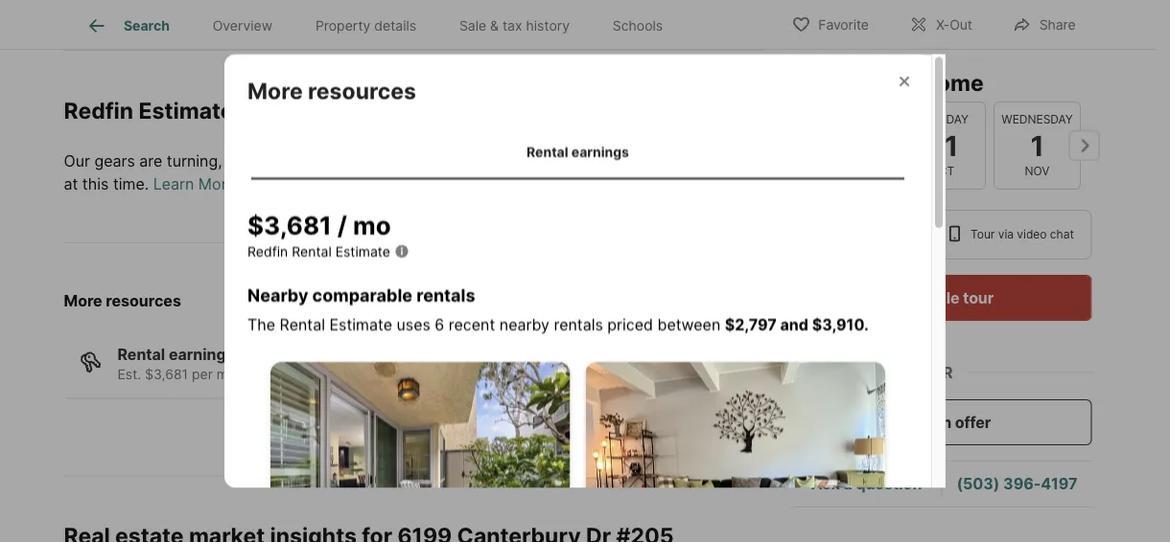Task type: vqa. For each thing, say whether or not it's contained in the screenshot.
Start an offer button
yes



Task type: locate. For each thing, give the bounding box(es) containing it.
redfin up gears
[[64, 97, 133, 124]]

earnings inside rental earnings est. $3,681 per month, based on comparable rentals
[[169, 345, 235, 364]]

estimate for the
[[329, 316, 392, 334]]

it's free, cancel anytime
[[792, 330, 921, 344]]

at
[[64, 174, 78, 193]]

chat
[[1050, 228, 1074, 242]]

0 vertical spatial estimate
[[139, 97, 234, 124]]

rental inside tab
[[527, 144, 568, 160]]

Oct button
[[803, 101, 891, 190]]

estimate
[[139, 97, 234, 124], [335, 243, 390, 260], [329, 316, 392, 334]]

1 vertical spatial estimate
[[335, 243, 390, 260]]

but
[[227, 151, 251, 170]]

0 vertical spatial tour
[[827, 69, 872, 96]]

1 horizontal spatial tour
[[963, 289, 994, 307]]

$3,681 / mo
[[247, 211, 391, 241]]

1 horizontal spatial more
[[198, 174, 236, 193]]

2 horizontal spatial more
[[247, 77, 303, 104]]

$3,681 up redfin rental estimate
[[247, 211, 332, 241]]

redfin inside more resources dialog
[[247, 243, 288, 260]]

tab list
[[64, 0, 700, 49]]

resources down property details tab on the left top of page
[[308, 77, 416, 104]]

earnings inside tab
[[571, 144, 629, 160]]

rental earnings
[[527, 144, 629, 160]]

on
[[307, 366, 323, 383]]

time.
[[113, 174, 149, 193]]

favorite button
[[775, 4, 885, 44]]

learn more
[[153, 174, 236, 193]]

tour inside button
[[963, 289, 994, 307]]

information
[[419, 151, 501, 170]]

1 vertical spatial more resources
[[64, 291, 181, 310]]

earnings for rental earnings est. $3,681 per month, based on comparable rentals
[[169, 345, 235, 364]]

x-
[[936, 17, 950, 33]]

nearby
[[500, 316, 550, 334]]

1 horizontal spatial resources
[[308, 77, 416, 104]]

an inside the 'our gears are turning, but we don't have enough information to generate an accurate estimate at this time.'
[[593, 151, 611, 170]]

more inside dialog
[[247, 77, 303, 104]]

1 horizontal spatial more resources
[[247, 77, 416, 104]]

more resources inside dialog
[[247, 77, 416, 104]]

learn
[[153, 174, 194, 193]]

start an offer button
[[792, 400, 1092, 446]]

0 horizontal spatial earnings
[[169, 345, 235, 364]]

redfin up nearby
[[247, 243, 288, 260]]

out
[[950, 17, 972, 33]]

2 vertical spatial estimate
[[329, 316, 392, 334]]

gears
[[94, 151, 135, 170]]

earnings for rental earnings
[[571, 144, 629, 160]]

tour
[[827, 69, 872, 96], [963, 289, 994, 307]]

396-
[[1003, 475, 1041, 494]]

comparable right on
[[327, 366, 402, 383]]

ask a question link
[[811, 475, 922, 494]]

0 horizontal spatial an
[[593, 151, 611, 170]]

0 horizontal spatial $3,681
[[145, 366, 188, 383]]

redfin
[[64, 97, 133, 124], [247, 243, 288, 260]]

estimate down nearby comparable rentals
[[329, 316, 392, 334]]

$3,681 left per
[[145, 366, 188, 383]]

redfin for redfin estimate for 6199 canterbury dr #205
[[64, 97, 133, 124]]

redfin for redfin rental estimate
[[247, 243, 288, 260]]

schedule
[[890, 289, 960, 307]]

0 vertical spatial this
[[877, 69, 918, 96]]

tour via video chat option
[[932, 210, 1092, 260]]

tour right schedule
[[963, 289, 994, 307]]

estimate down mo
[[335, 243, 390, 260]]

option
[[792, 210, 932, 260]]

2 vertical spatial rentals
[[406, 366, 449, 383]]

resources
[[308, 77, 416, 104], [106, 291, 181, 310]]

estimate up turning,
[[139, 97, 234, 124]]

0 vertical spatial $3,681
[[247, 211, 332, 241]]

ask
[[811, 475, 840, 494]]

an
[[593, 151, 611, 170], [933, 413, 952, 432]]

0 vertical spatial earnings
[[571, 144, 629, 160]]

to
[[505, 151, 520, 170]]

oct inside tuesday 31 oct
[[930, 165, 954, 178]]

this left home
[[877, 69, 918, 96]]

video
[[1017, 228, 1047, 242]]

our gears are turning, but we don't have enough information to generate an accurate estimate at this time.
[[64, 151, 746, 193]]

0 horizontal spatial this
[[82, 174, 109, 193]]

1 horizontal spatial $3,681
[[247, 211, 332, 241]]

1 oct from the left
[[835, 165, 859, 178]]

1 vertical spatial earnings
[[169, 345, 235, 364]]

4197
[[1041, 475, 1078, 494]]

redfin estimate for 6199 canterbury dr #205
[[64, 97, 551, 124]]

1 vertical spatial tour
[[963, 289, 994, 307]]

via
[[998, 228, 1014, 242]]

1 vertical spatial this
[[82, 174, 109, 193]]

more resources
[[247, 77, 416, 104], [64, 291, 181, 310]]

this right at
[[82, 174, 109, 193]]

mo
[[353, 211, 391, 241]]

tour via video chat list box
[[792, 210, 1092, 260]]

rentals left priced
[[554, 316, 603, 334]]

an left offer
[[933, 413, 952, 432]]

1 horizontal spatial an
[[933, 413, 952, 432]]

x-out button
[[893, 4, 989, 44]]

sale & tax history tab
[[438, 3, 591, 49]]

sale & tax history
[[459, 18, 570, 34]]

property details
[[315, 18, 416, 34]]

rental up est.
[[118, 345, 165, 364]]

more resources down the property
[[247, 77, 416, 104]]

more resources dialog
[[224, 54, 946, 543]]

0 vertical spatial resources
[[308, 77, 416, 104]]

1 horizontal spatial this
[[877, 69, 918, 96]]

rentals down 6
[[406, 366, 449, 383]]

an left accurate
[[593, 151, 611, 170]]

are
[[139, 151, 162, 170]]

tour right go
[[827, 69, 872, 96]]

1 vertical spatial an
[[933, 413, 952, 432]]

0 horizontal spatial tour
[[827, 69, 872, 96]]

2 vertical spatial more
[[64, 291, 102, 310]]

rental earnings tab
[[251, 128, 905, 176]]

this inside the 'our gears are turning, but we don't have enough information to generate an accurate estimate at this time.'
[[82, 174, 109, 193]]

0 horizontal spatial redfin
[[64, 97, 133, 124]]

rentals up 6
[[417, 285, 475, 306]]

6199
[[275, 97, 329, 124]]

rental down nearby
[[280, 316, 325, 334]]

more resources up est.
[[64, 291, 181, 310]]

based
[[265, 366, 304, 383]]

2 oct from the left
[[930, 165, 954, 178]]

home
[[923, 69, 984, 96]]

/
[[337, 211, 347, 241]]

rental earnings est. $3,681 per month, based on comparable rentals
[[118, 345, 449, 383]]

more
[[247, 77, 303, 104], [198, 174, 236, 193], [64, 291, 102, 310]]

1 vertical spatial redfin
[[247, 243, 288, 260]]

the rental estimate uses 6 recent nearby rentals priced between $2,797 and $3,910.
[[247, 316, 869, 334]]

earnings
[[571, 144, 629, 160], [169, 345, 235, 364]]

schools tab
[[591, 3, 684, 49]]

enough
[[360, 151, 414, 170]]

1 horizontal spatial redfin
[[247, 243, 288, 260]]

redfin rental estimate
[[247, 243, 390, 260]]

our
[[64, 151, 90, 170]]

0 vertical spatial comparable
[[312, 285, 413, 306]]

we
[[255, 151, 276, 170]]

for
[[239, 97, 269, 124]]

$3,681
[[247, 211, 332, 241], [145, 366, 188, 383]]

0 vertical spatial redfin
[[64, 97, 133, 124]]

the
[[247, 316, 275, 334]]

0 horizontal spatial oct
[[835, 165, 859, 178]]

property
[[315, 18, 371, 34]]

comparable up uses at the left bottom of page
[[312, 285, 413, 306]]

0 horizontal spatial more resources
[[64, 291, 181, 310]]

1 vertical spatial resources
[[106, 291, 181, 310]]

wednesday
[[1001, 112, 1073, 126]]

resources up est.
[[106, 291, 181, 310]]

1 horizontal spatial earnings
[[571, 144, 629, 160]]

(503) 396-4197 link
[[957, 475, 1078, 494]]

1 vertical spatial comparable
[[327, 366, 402, 383]]

1 vertical spatial $3,681
[[145, 366, 188, 383]]

comparable
[[312, 285, 413, 306], [327, 366, 402, 383]]

tour for go
[[827, 69, 872, 96]]

schedule tour button
[[792, 275, 1092, 321]]

uses
[[397, 316, 431, 334]]

an inside button
[[933, 413, 952, 432]]

nov
[[1025, 165, 1049, 178]]

rentals
[[417, 285, 475, 306], [554, 316, 603, 334], [406, 366, 449, 383]]

1 horizontal spatial oct
[[930, 165, 954, 178]]

this
[[877, 69, 918, 96], [82, 174, 109, 193]]

overview tab
[[191, 3, 294, 49]]

tour
[[971, 228, 995, 242]]

rental
[[527, 144, 568, 160], [292, 243, 332, 260], [280, 316, 325, 334], [118, 345, 165, 364]]

0 vertical spatial an
[[593, 151, 611, 170]]

0 vertical spatial more resources
[[247, 77, 416, 104]]

it's
[[792, 330, 808, 344]]

oct inside button
[[835, 165, 859, 178]]

rental right to
[[527, 144, 568, 160]]

None button
[[898, 101, 986, 190], [993, 101, 1081, 190], [898, 101, 986, 190], [993, 101, 1081, 190]]

more resources element
[[247, 54, 439, 105]]

0 vertical spatial more
[[247, 77, 303, 104]]



Task type: describe. For each thing, give the bounding box(es) containing it.
0 horizontal spatial more
[[64, 291, 102, 310]]

search
[[124, 18, 170, 34]]

share
[[1040, 17, 1076, 33]]

anytime
[[878, 330, 921, 344]]

tour for schedule
[[963, 289, 994, 307]]

#205
[[493, 97, 551, 124]]

0 vertical spatial rentals
[[417, 285, 475, 306]]

photo of 5875 doverwood dr #109, culver city, ca 90230 image
[[271, 362, 570, 543]]

estimate for redfin
[[335, 243, 390, 260]]

estimate
[[683, 151, 746, 170]]

photo of 4591 inglewood blvd #1, culver city, ca 90230 image
[[586, 362, 885, 543]]

have
[[321, 151, 356, 170]]

generate
[[524, 151, 589, 170]]

canterbury
[[334, 97, 458, 124]]

property details tab
[[294, 3, 438, 49]]

question
[[856, 475, 922, 494]]

1
[[1030, 129, 1044, 162]]

1 vertical spatial rentals
[[554, 316, 603, 334]]

schedule tour
[[890, 289, 994, 307]]

31
[[926, 129, 958, 162]]

rental inside rental earnings est. $3,681 per month, based on comparable rentals
[[118, 345, 165, 364]]

overview
[[213, 18, 273, 34]]

comparable inside more resources dialog
[[312, 285, 413, 306]]

tax
[[503, 18, 522, 34]]

(503)
[[957, 475, 1000, 494]]

month,
[[217, 366, 261, 383]]

$3,681 inside rental earnings est. $3,681 per month, based on comparable rentals
[[145, 366, 188, 383]]

$3,910.
[[812, 316, 869, 334]]

ask a question
[[811, 475, 922, 494]]

&
[[490, 18, 499, 34]]

go
[[792, 69, 822, 96]]

and
[[780, 316, 809, 334]]

1 vertical spatial more
[[198, 174, 236, 193]]

accurate
[[615, 151, 679, 170]]

history
[[526, 18, 570, 34]]

or
[[931, 364, 953, 382]]

go tour this home
[[792, 69, 984, 96]]

offer
[[955, 413, 991, 432]]

turning,
[[167, 151, 222, 170]]

0 horizontal spatial resources
[[106, 291, 181, 310]]

per
[[192, 366, 213, 383]]

tuesday 31 oct
[[916, 112, 968, 178]]

dr
[[463, 97, 488, 124]]

priced
[[607, 316, 653, 334]]

free,
[[811, 330, 836, 344]]

share button
[[996, 4, 1092, 44]]

start an offer
[[893, 413, 991, 432]]

$3,681 inside more resources dialog
[[247, 211, 332, 241]]

tour via video chat
[[971, 228, 1074, 242]]

tuesday
[[916, 112, 968, 126]]

6
[[435, 316, 444, 334]]

rental down "$3,681 / mo"
[[292, 243, 332, 260]]

recent
[[449, 316, 495, 334]]

wednesday 1 nov
[[1001, 112, 1073, 178]]

start
[[893, 413, 930, 432]]

comparable inside rental earnings est. $3,681 per month, based on comparable rentals
[[327, 366, 402, 383]]

don't
[[280, 151, 317, 170]]

sale
[[459, 18, 487, 34]]

tab list containing search
[[64, 0, 700, 49]]

search link
[[85, 14, 170, 37]]

x-out
[[936, 17, 972, 33]]

schools
[[613, 18, 663, 34]]

nearby
[[247, 285, 308, 306]]

details
[[374, 18, 416, 34]]

est.
[[118, 366, 141, 383]]

rentals inside rental earnings est. $3,681 per month, based on comparable rentals
[[406, 366, 449, 383]]

cancel
[[839, 330, 874, 344]]

$2,797
[[725, 316, 777, 334]]

(503) 396-4197
[[957, 475, 1078, 494]]

favorite
[[819, 17, 869, 33]]

resources inside the more resources element
[[308, 77, 416, 104]]

a
[[844, 475, 852, 494]]

next image
[[1069, 130, 1100, 161]]

between
[[658, 316, 721, 334]]



